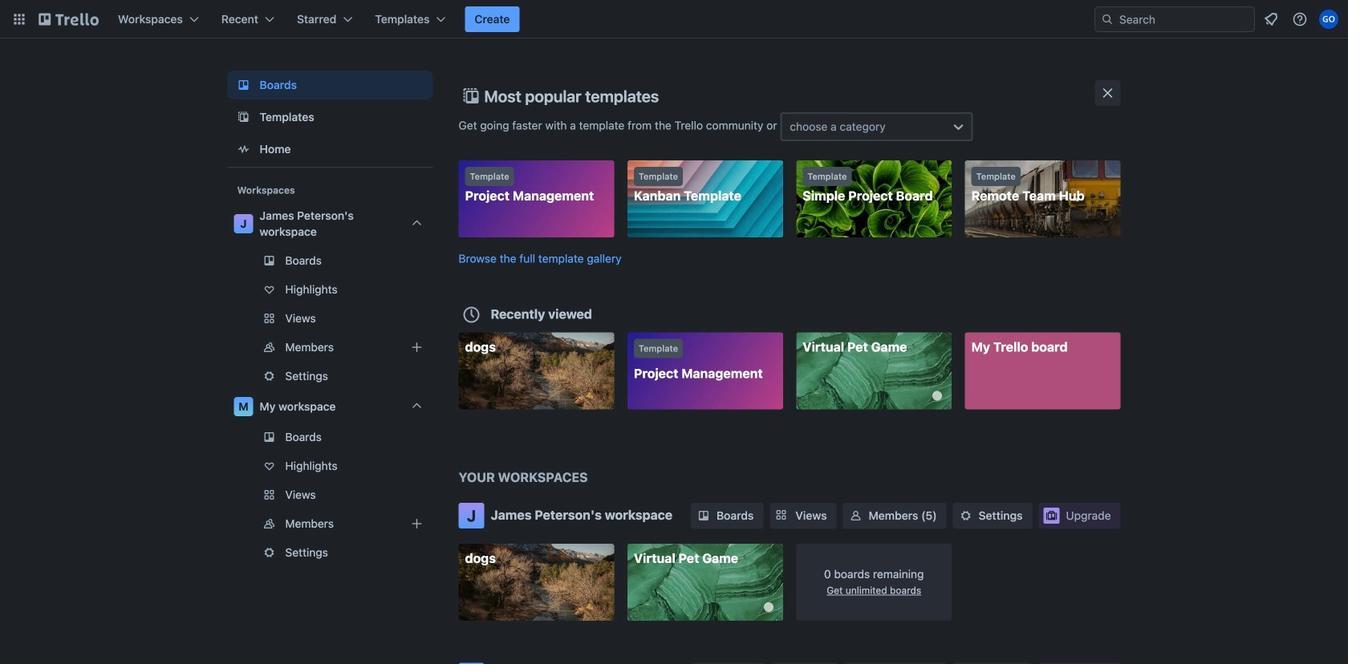 Task type: describe. For each thing, give the bounding box(es) containing it.
0 notifications image
[[1262, 10, 1281, 29]]

primary element
[[0, 0, 1349, 39]]

2 sm image from the left
[[848, 508, 864, 524]]

template board image
[[234, 108, 253, 127]]

gary orlando (garyorlando) image
[[1320, 10, 1339, 29]]

1 horizontal spatial there is new activity on this board. image
[[933, 391, 943, 401]]

home image
[[234, 140, 253, 159]]

open information menu image
[[1293, 11, 1309, 27]]

1 add image from the top
[[407, 338, 427, 357]]



Task type: locate. For each thing, give the bounding box(es) containing it.
2 horizontal spatial sm image
[[958, 508, 974, 524]]

0 horizontal spatial sm image
[[696, 508, 712, 524]]

sm image
[[696, 508, 712, 524], [848, 508, 864, 524], [958, 508, 974, 524]]

1 sm image from the left
[[696, 508, 712, 524]]

there is new activity on this board. image
[[933, 391, 943, 401], [764, 603, 774, 613]]

0 horizontal spatial there is new activity on this board. image
[[764, 603, 774, 613]]

2 add image from the top
[[407, 515, 427, 534]]

back to home image
[[39, 6, 99, 32]]

1 vertical spatial there is new activity on this board. image
[[764, 603, 774, 613]]

search image
[[1102, 13, 1114, 26]]

add image
[[407, 338, 427, 357], [407, 515, 427, 534]]

board image
[[234, 75, 253, 95]]

3 sm image from the left
[[958, 508, 974, 524]]

Search field
[[1114, 8, 1255, 31]]

1 horizontal spatial sm image
[[848, 508, 864, 524]]

0 vertical spatial add image
[[407, 338, 427, 357]]

1 vertical spatial add image
[[407, 515, 427, 534]]

0 vertical spatial there is new activity on this board. image
[[933, 391, 943, 401]]



Task type: vqa. For each thing, say whether or not it's contained in the screenshot.
Engineering Icon
no



